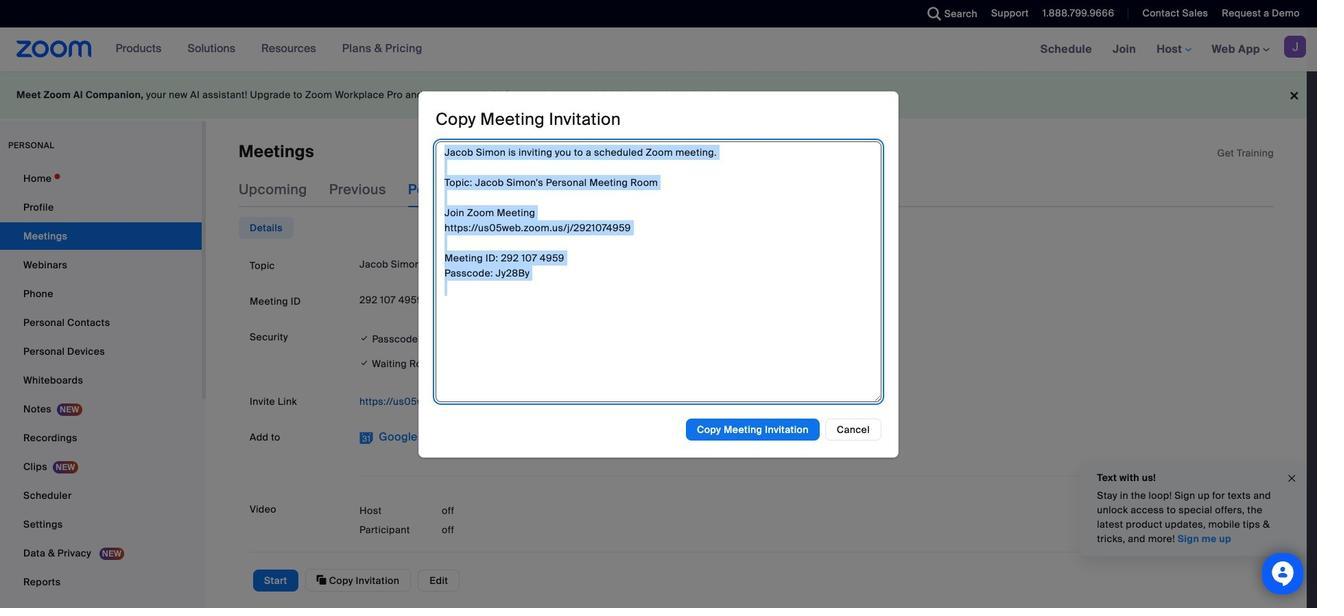 Task type: describe. For each thing, give the bounding box(es) containing it.
btn image
[[490, 431, 504, 445]]

1 vertical spatial application
[[360, 391, 1264, 413]]

add to google calendar image
[[360, 431, 373, 445]]

checked image
[[360, 332, 370, 345]]

tabs of meeting tab list
[[239, 172, 680, 208]]



Task type: locate. For each thing, give the bounding box(es) containing it.
personal menu menu
[[0, 165, 202, 597]]

heading
[[436, 108, 621, 130]]

copy invitation content text field
[[436, 141, 882, 402]]

add to yahoo calendar image
[[650, 431, 664, 445]]

meetings navigation
[[1031, 27, 1318, 72]]

tab list
[[239, 217, 294, 239]]

checked image
[[360, 357, 370, 371]]

dialog
[[419, 91, 899, 458]]

0 vertical spatial application
[[1218, 146, 1275, 160]]

application
[[1218, 146, 1275, 160], [360, 391, 1264, 413]]

banner
[[0, 27, 1318, 72]]

close image
[[1287, 471, 1298, 486]]

copy image
[[317, 574, 327, 586]]

tab
[[239, 217, 294, 239]]

product information navigation
[[105, 27, 433, 71]]

footer
[[0, 71, 1308, 119]]



Task type: vqa. For each thing, say whether or not it's contained in the screenshot.
copy invitation content text box
yes



